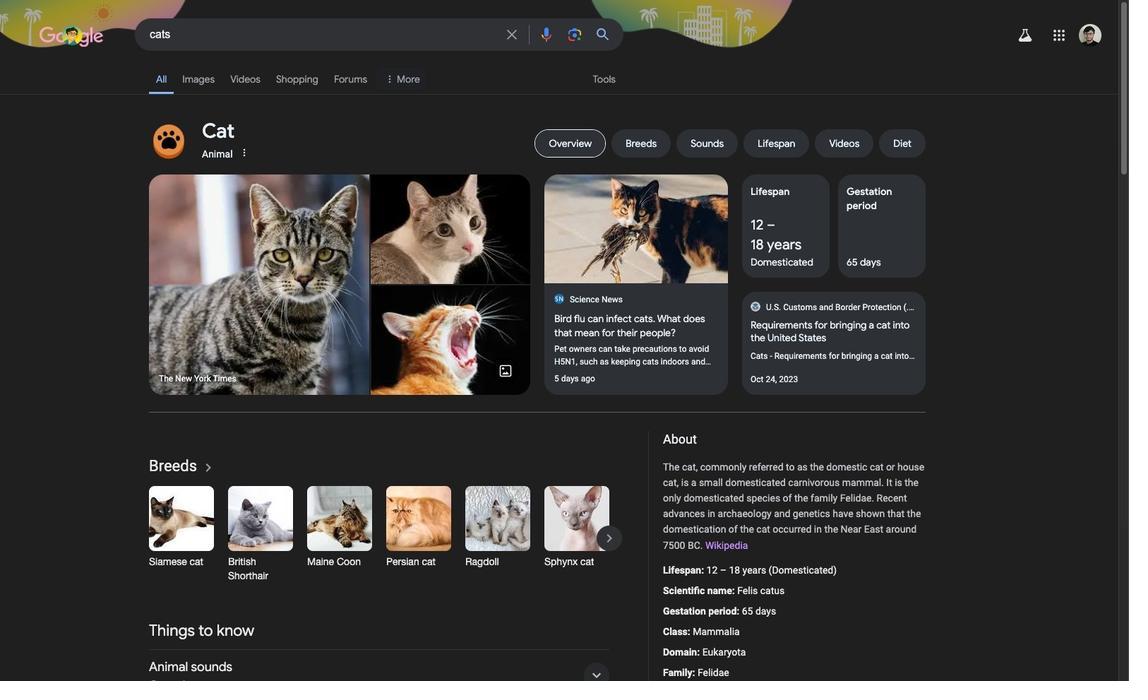 Task type: vqa. For each thing, say whether or not it's contained in the screenshot.
'list'
yes



Task type: describe. For each thing, give the bounding box(es) containing it.
2 list from the top
[[149, 486, 1056, 590]]

cat | breeds, origins, history, body types, senses, behavior ... image
[[371, 285, 531, 395]]

search by image image
[[567, 26, 584, 43]]

domestic cat image
[[371, 175, 531, 284]]

web result image image
[[545, 175, 729, 283]]



Task type: locate. For each thing, give the bounding box(es) containing it.
celebrating jeanne córdova image
[[39, 24, 104, 47]]

0 vertical spatial list
[[149, 62, 426, 94]]

search by voice image
[[538, 26, 555, 43]]

Search text field
[[150, 19, 495, 50]]

1 list from the top
[[149, 62, 426, 94]]

heading
[[202, 119, 235, 144], [664, 431, 926, 448], [149, 555, 214, 569], [228, 555, 293, 583], [307, 555, 372, 569], [387, 555, 452, 569], [466, 555, 531, 569], [545, 555, 610, 569]]

more options image
[[237, 146, 251, 160], [239, 147, 250, 158]]

None search field
[[0, 18, 624, 51]]

search labs image
[[1018, 27, 1035, 44]]

how the cat gets its stripes: it's genetics, not a folk tale - the new york times image
[[149, 175, 370, 395]]

1 vertical spatial list
[[149, 486, 1056, 590]]

list
[[149, 62, 426, 94], [149, 486, 1056, 590]]

tab list
[[149, 119, 926, 162]]



